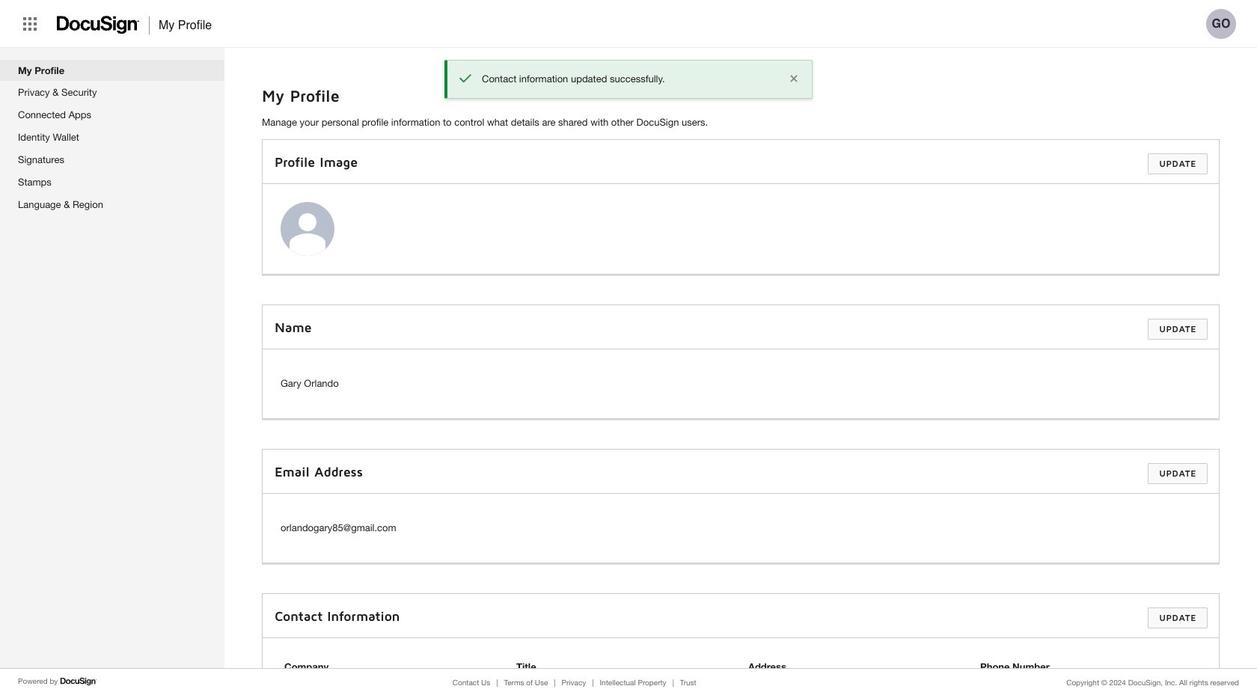 Task type: describe. For each thing, give the bounding box(es) containing it.
0 vertical spatial docusign image
[[57, 11, 140, 39]]

default profile image element
[[281, 202, 335, 256]]

1 vertical spatial docusign image
[[60, 676, 98, 688]]



Task type: locate. For each thing, give the bounding box(es) containing it.
default profile image image
[[281, 202, 335, 256]]

docusign image
[[57, 11, 140, 39], [60, 676, 98, 688]]



